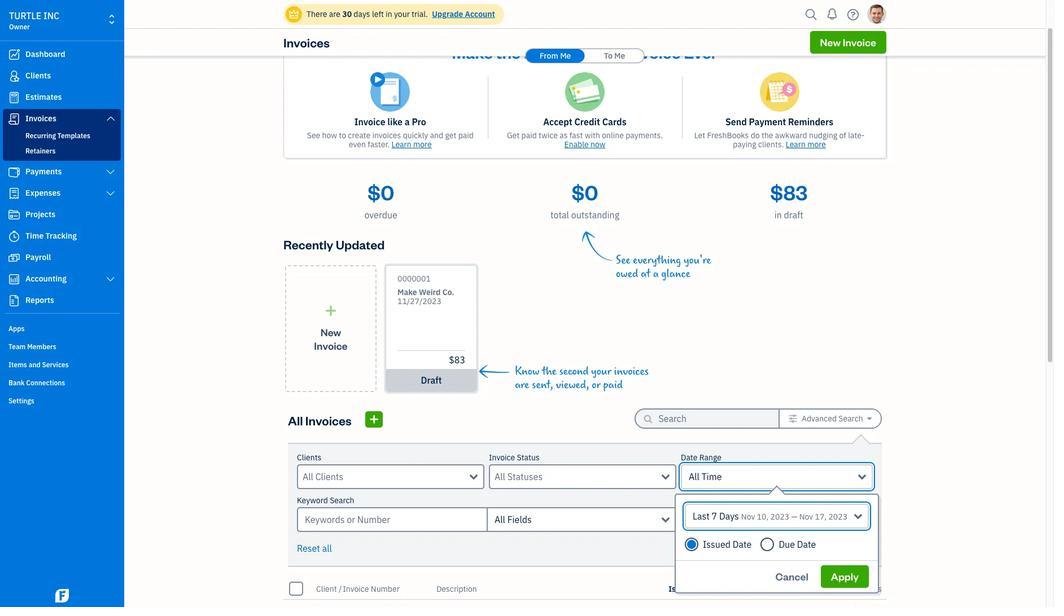 Task type: describe. For each thing, give the bounding box(es) containing it.
do
[[751, 131, 760, 141]]

paid inside accept credit cards get paid twice as fast with online payments. enable now
[[522, 131, 537, 141]]

1 horizontal spatial make
[[452, 41, 493, 63]]

there
[[307, 9, 327, 19]]

overdue
[[365, 210, 398, 221]]

client image
[[7, 71, 21, 82]]

let freshbooks do the awkward nudging of late- paying clients.
[[695, 131, 865, 150]]

2 vertical spatial invoices
[[306, 413, 352, 429]]

/ for amount
[[856, 585, 859, 595]]

the for know the second your invoices are sent, viewed, or paid
[[542, 366, 557, 379]]

—
[[792, 512, 798, 523]]

how
[[322, 131, 337, 141]]

invoice like a pro image
[[371, 72, 410, 112]]

chevron large down image for expenses
[[105, 189, 116, 198]]

dashboard image
[[7, 49, 21, 60]]

invoice status
[[489, 453, 540, 463]]

items
[[8, 361, 27, 370]]

clients inside main element
[[25, 71, 51, 81]]

due inside invoice date option group
[[779, 540, 796, 551]]

issued date inside invoice date option group
[[703, 540, 752, 551]]

quickly
[[403, 131, 428, 141]]

1 horizontal spatial status
[[860, 585, 883, 595]]

amount
[[826, 585, 854, 595]]

at
[[641, 268, 651, 281]]

paid inside see how to create invoices quickly and get paid even faster.
[[459, 131, 474, 141]]

know
[[515, 366, 540, 379]]

reports link
[[3, 291, 121, 311]]

glance
[[662, 268, 691, 281]]

$0 overdue
[[365, 179, 398, 221]]

now
[[591, 140, 606, 150]]

11/27/2023
[[398, 297, 442, 307]]

estimate image
[[7, 92, 21, 103]]

accounting
[[25, 274, 67, 284]]

$83 for $83 in draft
[[771, 179, 808, 206]]

invoices for even
[[373, 131, 401, 141]]

see for see everything you're owed at a glance
[[616, 254, 631, 267]]

invoices inside invoices link
[[25, 114, 56, 124]]

freshbooks image
[[53, 590, 71, 603]]

/ for client
[[339, 585, 342, 595]]

turtle inc owner
[[9, 10, 59, 31]]

all invoices
[[288, 413, 352, 429]]

and inside the items and services link
[[29, 361, 40, 370]]

of
[[840, 131, 847, 141]]

accept
[[544, 116, 573, 128]]

outstanding
[[572, 210, 620, 221]]

description link
[[437, 585, 477, 595]]

payment
[[750, 116, 787, 128]]

to
[[339, 131, 346, 141]]

bank connections link
[[3, 375, 121, 392]]

due date link
[[726, 585, 758, 595]]

templates
[[58, 132, 90, 140]]

dashboard
[[25, 49, 65, 59]]

number
[[371, 585, 400, 595]]

recently updated
[[284, 237, 385, 253]]

viewed,
[[556, 379, 590, 392]]

learn for a
[[392, 140, 412, 150]]

1 vertical spatial issued date
[[669, 585, 713, 595]]

expenses
[[25, 188, 61, 198]]

advanced search
[[802, 414, 864, 424]]

retainers link
[[5, 145, 119, 158]]

updated
[[336, 237, 385, 253]]

1 vertical spatial draft
[[421, 375, 442, 386]]

All Statuses search field
[[495, 471, 662, 484]]

range
[[700, 453, 722, 463]]

cancel for topmost cancel 'button'
[[780, 542, 813, 555]]

credit
[[575, 116, 601, 128]]

all time
[[689, 472, 722, 483]]

settings
[[8, 397, 34, 406]]

all for all invoices
[[288, 413, 303, 429]]

status link
[[860, 585, 883, 595]]

all for all fields
[[495, 515, 506, 526]]

more for invoice like a pro
[[414, 140, 432, 150]]

advanced search button
[[780, 410, 881, 428]]

cards
[[603, 116, 627, 128]]

caretdown image inside issued date link
[[715, 585, 719, 594]]

plus image
[[325, 305, 338, 317]]

weird
[[419, 288, 441, 298]]

0 vertical spatial in
[[386, 9, 393, 19]]

with
[[585, 131, 601, 141]]

pro
[[412, 116, 427, 128]]

1 horizontal spatial new invoice
[[821, 36, 877, 49]]

0 horizontal spatial are
[[329, 9, 341, 19]]

projects link
[[3, 205, 121, 225]]

team members link
[[3, 338, 121, 355]]

days
[[720, 511, 740, 523]]

owed
[[616, 268, 639, 281]]

date left range in the bottom of the page
[[681, 453, 698, 463]]

1 nov from the left
[[742, 512, 756, 523]]

like
[[388, 116, 403, 128]]

Keyword Search field
[[487, 508, 677, 533]]

1 horizontal spatial new
[[821, 36, 841, 49]]

to
[[604, 51, 613, 61]]

co.
[[443, 288, 455, 298]]

0 vertical spatial cancel button
[[770, 537, 823, 560]]

payments.
[[626, 131, 663, 141]]

invoice image
[[7, 114, 21, 125]]

0 horizontal spatial new
[[321, 326, 341, 339]]

issued inside invoice date option group
[[703, 540, 731, 551]]

connections
[[26, 379, 65, 388]]

reset all
[[297, 544, 332, 555]]

your inside know the second your invoices are sent, viewed, or paid
[[592, 366, 612, 379]]

get
[[446, 131, 457, 141]]

team
[[8, 343, 26, 351]]

$0 for $0 overdue
[[368, 179, 395, 206]]

see how to create invoices quickly and get paid even faster.
[[307, 131, 474, 150]]

send payment reminders image
[[760, 72, 800, 112]]

all fields
[[495, 515, 532, 526]]

paid inside know the second your invoices are sent, viewed, or paid
[[604, 379, 623, 392]]

make inside 0000001 make weird co. 11/27/2023
[[398, 288, 417, 298]]

close image
[[866, 39, 879, 52]]

most
[[524, 41, 562, 63]]

last 7 days nov 10, 2023 — nov 17, 2023
[[693, 511, 848, 523]]

the inside let freshbooks do the awkward nudging of late- paying clients.
[[762, 131, 774, 141]]

0 vertical spatial your
[[394, 9, 410, 19]]

second
[[560, 366, 589, 379]]

2 nov from the left
[[800, 512, 814, 523]]

learn for reminders
[[786, 140, 806, 150]]

total
[[551, 210, 570, 221]]

new invoice link for know the second your invoices are sent, viewed, or paid
[[285, 266, 377, 393]]

recurring
[[25, 132, 56, 140]]

0 horizontal spatial new invoice
[[314, 326, 348, 352]]

or
[[592, 379, 601, 392]]

trial.
[[412, 9, 428, 19]]

online
[[602, 131, 624, 141]]

issued date link
[[669, 585, 721, 595]]

you're
[[684, 254, 712, 267]]

project image
[[7, 210, 21, 221]]

learn more for a
[[392, 140, 432, 150]]

team members
[[8, 343, 56, 351]]

1 2023 from the left
[[771, 512, 790, 523]]

inc
[[44, 10, 59, 21]]

paying
[[734, 140, 757, 150]]



Task type: vqa. For each thing, say whether or not it's contained in the screenshot.


Task type: locate. For each thing, give the bounding box(es) containing it.
1 vertical spatial caretdown image
[[715, 585, 719, 594]]

0 horizontal spatial due
[[726, 585, 740, 595]]

faster.
[[368, 140, 390, 150]]

0 horizontal spatial your
[[394, 9, 410, 19]]

1 horizontal spatial search
[[839, 414, 864, 424]]

crown image
[[288, 8, 300, 20]]

from me link
[[526, 49, 585, 63]]

1 horizontal spatial learn
[[786, 140, 806, 150]]

search for keyword search
[[330, 496, 355, 506]]

invoices inside see how to create invoices quickly and get paid even faster.
[[373, 131, 401, 141]]

0 vertical spatial status
[[517, 453, 540, 463]]

sent,
[[532, 379, 554, 392]]

amount link
[[826, 585, 856, 595]]

see for see how to create invoices quickly and get paid even faster.
[[307, 131, 321, 141]]

more down pro
[[414, 140, 432, 150]]

the for make the most payable invoice ever
[[497, 41, 521, 63]]

0 horizontal spatial /
[[339, 585, 342, 595]]

1 vertical spatial make
[[398, 288, 417, 298]]

the up sent,
[[542, 366, 557, 379]]

0 vertical spatial due date
[[779, 540, 817, 551]]

all inside field
[[495, 515, 506, 526]]

0 horizontal spatial a
[[405, 116, 410, 128]]

all inside dropdown button
[[689, 472, 700, 483]]

0 vertical spatial the
[[497, 41, 521, 63]]

1 / from the left
[[339, 585, 342, 595]]

and right items
[[29, 361, 40, 370]]

projects
[[25, 210, 56, 220]]

status up all statuses search field
[[517, 453, 540, 463]]

me right from
[[561, 51, 571, 61]]

chart image
[[7, 274, 21, 285]]

1 vertical spatial see
[[616, 254, 631, 267]]

0 vertical spatial new invoice link
[[811, 31, 887, 54]]

let
[[695, 131, 706, 141]]

1 horizontal spatial draft
[[785, 210, 804, 221]]

account
[[465, 9, 495, 19]]

2 more from the left
[[808, 140, 827, 150]]

last
[[693, 511, 710, 523]]

enable
[[565, 140, 589, 150]]

0 horizontal spatial nov
[[742, 512, 756, 523]]

are inside know the second your invoices are sent, viewed, or paid
[[515, 379, 530, 392]]

are down know
[[515, 379, 530, 392]]

expense image
[[7, 188, 21, 199]]

chevron large down image for payments
[[105, 168, 116, 177]]

/ right 'client'
[[339, 585, 342, 595]]

accept credit cards image
[[566, 72, 605, 112]]

1 me from the left
[[561, 51, 571, 61]]

0 vertical spatial new invoice
[[821, 36, 877, 49]]

me inside to me link
[[615, 51, 626, 61]]

1 horizontal spatial learn more
[[786, 140, 827, 150]]

draft inside the '$83 in draft'
[[785, 210, 804, 221]]

as
[[560, 131, 568, 141]]

0 vertical spatial caretdown image
[[868, 415, 872, 424]]

1 vertical spatial your
[[592, 366, 612, 379]]

$0 for $0 total outstanding
[[572, 179, 599, 206]]

invoices up recurring in the top of the page
[[25, 114, 56, 124]]

1 horizontal spatial the
[[542, 366, 557, 379]]

chevron large down image
[[105, 168, 116, 177], [105, 189, 116, 198], [105, 275, 116, 284]]

paid right or in the right bottom of the page
[[604, 379, 623, 392]]

2 learn more from the left
[[786, 140, 827, 150]]

1 vertical spatial new invoice
[[314, 326, 348, 352]]

invoice date option group
[[685, 529, 870, 552]]

1 vertical spatial a
[[654, 268, 659, 281]]

30
[[343, 9, 352, 19]]

0 vertical spatial are
[[329, 9, 341, 19]]

owner
[[9, 23, 30, 31]]

notifications image
[[824, 3, 842, 25]]

make down 0000001
[[398, 288, 417, 298]]

0 horizontal spatial clients
[[25, 71, 51, 81]]

more for send payment reminders
[[808, 140, 827, 150]]

search image
[[803, 6, 821, 23]]

1 vertical spatial cancel button
[[766, 566, 819, 589]]

1 horizontal spatial caretdown image
[[868, 415, 872, 424]]

the left most
[[497, 41, 521, 63]]

1 horizontal spatial paid
[[522, 131, 537, 141]]

issued date left due date link
[[669, 585, 713, 595]]

clients
[[25, 71, 51, 81], [297, 453, 322, 463]]

make down account
[[452, 41, 493, 63]]

see everything you're owed at a glance
[[616, 254, 712, 281]]

1 chevron large down image from the top
[[105, 168, 116, 177]]

new invoice down go to help icon on the right top of page
[[821, 36, 877, 49]]

apps link
[[3, 320, 121, 337]]

payments link
[[3, 162, 121, 183]]

1 horizontal spatial $83
[[771, 179, 808, 206]]

new invoice down plus image
[[314, 326, 348, 352]]

search right the advanced
[[839, 414, 864, 424]]

learn more
[[392, 140, 432, 150], [786, 140, 827, 150]]

nov left 10,
[[742, 512, 756, 523]]

1 horizontal spatial are
[[515, 379, 530, 392]]

new down plus image
[[321, 326, 341, 339]]

1 vertical spatial invoices
[[614, 366, 649, 379]]

0 vertical spatial new
[[821, 36, 841, 49]]

due date inside invoice date option group
[[779, 540, 817, 551]]

search right keyword
[[330, 496, 355, 506]]

status right amount link at the right of page
[[860, 585, 883, 595]]

timer image
[[7, 231, 21, 242]]

members
[[27, 343, 56, 351]]

clients link
[[3, 66, 121, 86]]

date down —
[[798, 540, 817, 551]]

see
[[307, 131, 321, 141], [616, 254, 631, 267]]

in inside the '$83 in draft'
[[775, 210, 782, 221]]

new invoice link for invoices
[[811, 31, 887, 54]]

in
[[386, 9, 393, 19], [775, 210, 782, 221]]

1 horizontal spatial /
[[721, 585, 724, 595]]

nov
[[742, 512, 756, 523], [800, 512, 814, 523]]

0 horizontal spatial $83
[[449, 355, 466, 366]]

invoices
[[373, 131, 401, 141], [614, 366, 649, 379]]

search inside dropdown button
[[839, 414, 864, 424]]

cancel button down invoice date option group
[[766, 566, 819, 589]]

payment image
[[7, 167, 21, 178]]

even
[[349, 140, 366, 150]]

apps
[[8, 325, 25, 333]]

0000001
[[398, 274, 431, 284]]

date range
[[681, 453, 722, 463]]

upgrade account link
[[430, 9, 495, 19]]

days
[[354, 9, 370, 19]]

me for to me
[[615, 51, 626, 61]]

0 vertical spatial make
[[452, 41, 493, 63]]

2 horizontal spatial all
[[689, 472, 700, 483]]

time inside main element
[[25, 231, 44, 241]]

keyword search
[[297, 496, 355, 506]]

a left pro
[[405, 116, 410, 128]]

caretdown image inside advanced search dropdown button
[[868, 415, 872, 424]]

everything
[[633, 254, 682, 267]]

estimates
[[25, 92, 62, 102]]

$0 inside $0 total outstanding
[[572, 179, 599, 206]]

invoices down there
[[284, 34, 330, 50]]

nov right —
[[800, 512, 814, 523]]

clients up the estimates
[[25, 71, 51, 81]]

2 $0 from the left
[[572, 179, 599, 206]]

1 horizontal spatial clients
[[297, 453, 322, 463]]

1 horizontal spatial new invoice link
[[811, 31, 887, 54]]

dashboard link
[[3, 45, 121, 65]]

0 horizontal spatial caretdown image
[[715, 585, 719, 594]]

0 horizontal spatial issued
[[669, 585, 694, 595]]

search for advanced search
[[839, 414, 864, 424]]

make the most payable invoice ever
[[452, 41, 718, 63]]

time tracking link
[[3, 227, 121, 247]]

2 chevron large down image from the top
[[105, 189, 116, 198]]

invoices link
[[3, 109, 121, 129]]

freshbooks
[[708, 131, 749, 141]]

your up or in the right bottom of the page
[[592, 366, 612, 379]]

bank connections
[[8, 379, 65, 388]]

$0 up outstanding
[[572, 179, 599, 206]]

1 vertical spatial due date
[[726, 585, 758, 595]]

invoices left add invoice icon
[[306, 413, 352, 429]]

left
[[372, 9, 384, 19]]

me for from me
[[561, 51, 571, 61]]

ever
[[684, 41, 718, 63]]

0 horizontal spatial search
[[330, 496, 355, 506]]

all for all time
[[689, 472, 700, 483]]

1 vertical spatial time
[[702, 472, 722, 483]]

3 chevron large down image from the top
[[105, 275, 116, 284]]

and inside see how to create invoices quickly and get paid even faster.
[[430, 131, 444, 141]]

3 / from the left
[[856, 585, 859, 595]]

due down —
[[779, 540, 796, 551]]

add invoice image
[[369, 413, 380, 427]]

1 horizontal spatial your
[[592, 366, 612, 379]]

$0 inside $0 overdue
[[368, 179, 395, 206]]

0 vertical spatial all
[[288, 413, 303, 429]]

0 vertical spatial cancel
[[780, 542, 813, 555]]

your left trial.
[[394, 9, 410, 19]]

invoices
[[284, 34, 330, 50], [25, 114, 56, 124], [306, 413, 352, 429]]

due date right issued date link
[[726, 585, 758, 595]]

reports
[[25, 296, 54, 306]]

chevron large down image inside expenses link
[[105, 189, 116, 198]]

caretdown image
[[868, 415, 872, 424], [715, 585, 719, 594]]

0 horizontal spatial draft
[[421, 375, 442, 386]]

1 vertical spatial $83
[[449, 355, 466, 366]]

paid right get
[[522, 131, 537, 141]]

1 horizontal spatial me
[[615, 51, 626, 61]]

1 vertical spatial search
[[330, 496, 355, 506]]

due date down —
[[779, 540, 817, 551]]

0 horizontal spatial invoices
[[373, 131, 401, 141]]

2023
[[771, 512, 790, 523], [829, 512, 848, 523]]

cancel for cancel 'button' to the bottom
[[776, 571, 809, 584]]

see up owed
[[616, 254, 631, 267]]

1 $0 from the left
[[368, 179, 395, 206]]

0 vertical spatial invoices
[[284, 34, 330, 50]]

apply
[[832, 571, 859, 584]]

search
[[839, 414, 864, 424], [330, 496, 355, 506]]

0 horizontal spatial learn
[[392, 140, 412, 150]]

time right timer icon
[[25, 231, 44, 241]]

see left how at the left top of page
[[307, 131, 321, 141]]

1 vertical spatial the
[[762, 131, 774, 141]]

chevron large down image for accounting
[[105, 275, 116, 284]]

accept credit cards get paid twice as fast with online payments. enable now
[[507, 116, 663, 150]]

1 vertical spatial new invoice link
[[285, 266, 377, 393]]

are left 30
[[329, 9, 341, 19]]

apply button
[[821, 566, 870, 589]]

0 horizontal spatial make
[[398, 288, 417, 298]]

2 me from the left
[[615, 51, 626, 61]]

0 horizontal spatial me
[[561, 51, 571, 61]]

1 horizontal spatial nov
[[800, 512, 814, 523]]

2 vertical spatial the
[[542, 366, 557, 379]]

keyword
[[297, 496, 328, 506]]

0 vertical spatial time
[[25, 231, 44, 241]]

invoice like a pro
[[355, 116, 427, 128]]

2 horizontal spatial /
[[856, 585, 859, 595]]

me inside from me link
[[561, 51, 571, 61]]

and left get on the left top of page
[[430, 131, 444, 141]]

cancel button down —
[[770, 537, 823, 560]]

1 horizontal spatial see
[[616, 254, 631, 267]]

settings image
[[789, 415, 798, 424]]

more down the reminders
[[808, 140, 827, 150]]

0 vertical spatial clients
[[25, 71, 51, 81]]

all
[[288, 413, 303, 429], [689, 472, 700, 483], [495, 515, 506, 526]]

the inside know the second your invoices are sent, viewed, or paid
[[542, 366, 557, 379]]

1 vertical spatial and
[[29, 361, 40, 370]]

1 vertical spatial invoices
[[25, 114, 56, 124]]

0 vertical spatial issued date
[[703, 540, 752, 551]]

0 horizontal spatial all
[[288, 413, 303, 429]]

0 horizontal spatial more
[[414, 140, 432, 150]]

see inside see how to create invoices quickly and get paid even faster.
[[307, 131, 321, 141]]

1 horizontal spatial due
[[779, 540, 796, 551]]

All Clients search field
[[303, 471, 470, 484]]

1 vertical spatial due
[[726, 585, 740, 595]]

report image
[[7, 296, 21, 307]]

1 vertical spatial in
[[775, 210, 782, 221]]

1 horizontal spatial $0
[[572, 179, 599, 206]]

/ left due date link
[[721, 585, 724, 595]]

and
[[430, 131, 444, 141], [29, 361, 40, 370]]

chevron large down image inside accounting link
[[105, 275, 116, 284]]

twice
[[539, 131, 558, 141]]

chevron large down image down payments link
[[105, 189, 116, 198]]

client
[[316, 585, 337, 595]]

me
[[561, 51, 571, 61], [615, 51, 626, 61]]

1 horizontal spatial all
[[495, 515, 506, 526]]

date right issued date link
[[742, 585, 758, 595]]

date left due date link
[[696, 585, 713, 595]]

learn right the clients.
[[786, 140, 806, 150]]

time down range in the bottom of the page
[[702, 472, 722, 483]]

0 vertical spatial and
[[430, 131, 444, 141]]

recurring templates link
[[5, 129, 119, 143]]

due right issued date link
[[726, 585, 740, 595]]

reminders
[[789, 116, 834, 128]]

new down notifications icon
[[821, 36, 841, 49]]

turtle
[[9, 10, 41, 21]]

0 horizontal spatial the
[[497, 41, 521, 63]]

learn more for reminders
[[786, 140, 827, 150]]

Search text field
[[659, 410, 761, 428]]

0 vertical spatial a
[[405, 116, 410, 128]]

1 vertical spatial all
[[689, 472, 700, 483]]

know the second your invoices are sent, viewed, or paid
[[515, 366, 649, 392]]

/ left status link at the bottom right of the page
[[856, 585, 859, 595]]

1 horizontal spatial in
[[775, 210, 782, 221]]

new
[[821, 36, 841, 49], [321, 326, 341, 339]]

a inside see everything you're owed at a glance
[[654, 268, 659, 281]]

2 / from the left
[[721, 585, 724, 595]]

all time button
[[681, 465, 874, 490]]

chevron large down image inside payments link
[[105, 168, 116, 177]]

paid
[[459, 131, 474, 141], [522, 131, 537, 141], [604, 379, 623, 392]]

the right the do
[[762, 131, 774, 141]]

0 vertical spatial see
[[307, 131, 321, 141]]

caretdown image right the advanced search
[[868, 415, 872, 424]]

get
[[507, 131, 520, 141]]

invoices for paid
[[614, 366, 649, 379]]

cancel down —
[[780, 542, 813, 555]]

caretdown image left due date link
[[715, 585, 719, 594]]

fields
[[508, 515, 532, 526]]

invoices inside know the second your invoices are sent, viewed, or paid
[[614, 366, 649, 379]]

$83 in draft
[[771, 179, 808, 221]]

0 horizontal spatial status
[[517, 453, 540, 463]]

0 vertical spatial $83
[[771, 179, 808, 206]]

paid right get on the left top of page
[[459, 131, 474, 141]]

invoice number link
[[343, 585, 400, 595]]

chevron large down image down the retainers link
[[105, 168, 116, 177]]

time inside dropdown button
[[702, 472, 722, 483]]

learn more down pro
[[392, 140, 432, 150]]

0 horizontal spatial and
[[29, 361, 40, 370]]

0 vertical spatial chevron large down image
[[105, 168, 116, 177]]

Keyword Search text field
[[297, 508, 487, 533]]

2023 right '17,'
[[829, 512, 848, 523]]

clients down all invoices
[[297, 453, 322, 463]]

$0
[[368, 179, 395, 206], [572, 179, 599, 206]]

0 vertical spatial search
[[839, 414, 864, 424]]

$83 for $83
[[449, 355, 466, 366]]

$0 up overdue
[[368, 179, 395, 206]]

me right to
[[615, 51, 626, 61]]

2 vertical spatial all
[[495, 515, 506, 526]]

issued date down days
[[703, 540, 752, 551]]

payroll link
[[3, 248, 121, 268]]

tracking
[[46, 231, 77, 241]]

1 vertical spatial new
[[321, 326, 341, 339]]

estimates link
[[3, 88, 121, 108]]

2 2023 from the left
[[829, 512, 848, 523]]

expenses link
[[3, 184, 121, 204]]

chevron large down image
[[105, 114, 116, 123]]

learn right faster.
[[392, 140, 412, 150]]

1 learn from the left
[[392, 140, 412, 150]]

1 more from the left
[[414, 140, 432, 150]]

Date Range field
[[685, 505, 870, 529]]

a right at
[[654, 268, 659, 281]]

0 horizontal spatial due date
[[726, 585, 758, 595]]

date down days
[[733, 540, 752, 551]]

reset all button
[[297, 542, 332, 556]]

there are 30 days left in your trial. upgrade account
[[307, 9, 495, 19]]

1 horizontal spatial invoices
[[614, 366, 649, 379]]

1 horizontal spatial a
[[654, 268, 659, 281]]

2 horizontal spatial the
[[762, 131, 774, 141]]

chevron large down image down the "payroll" link
[[105, 275, 116, 284]]

2023 left —
[[771, 512, 790, 523]]

0 horizontal spatial new invoice link
[[285, 266, 377, 393]]

reset
[[297, 544, 320, 555]]

go to help image
[[845, 6, 863, 23]]

0 horizontal spatial $0
[[368, 179, 395, 206]]

1 learn more from the left
[[392, 140, 432, 150]]

1 vertical spatial issued
[[669, 585, 694, 595]]

cancel down invoice date option group
[[776, 571, 809, 584]]

1 vertical spatial status
[[860, 585, 883, 595]]

1 horizontal spatial due date
[[779, 540, 817, 551]]

learn more down the reminders
[[786, 140, 827, 150]]

time tracking
[[25, 231, 77, 241]]

2 learn from the left
[[786, 140, 806, 150]]

money image
[[7, 253, 21, 264]]

to me link
[[586, 49, 644, 63]]

see inside see everything you're owed at a glance
[[616, 254, 631, 267]]

main element
[[0, 0, 153, 608]]



